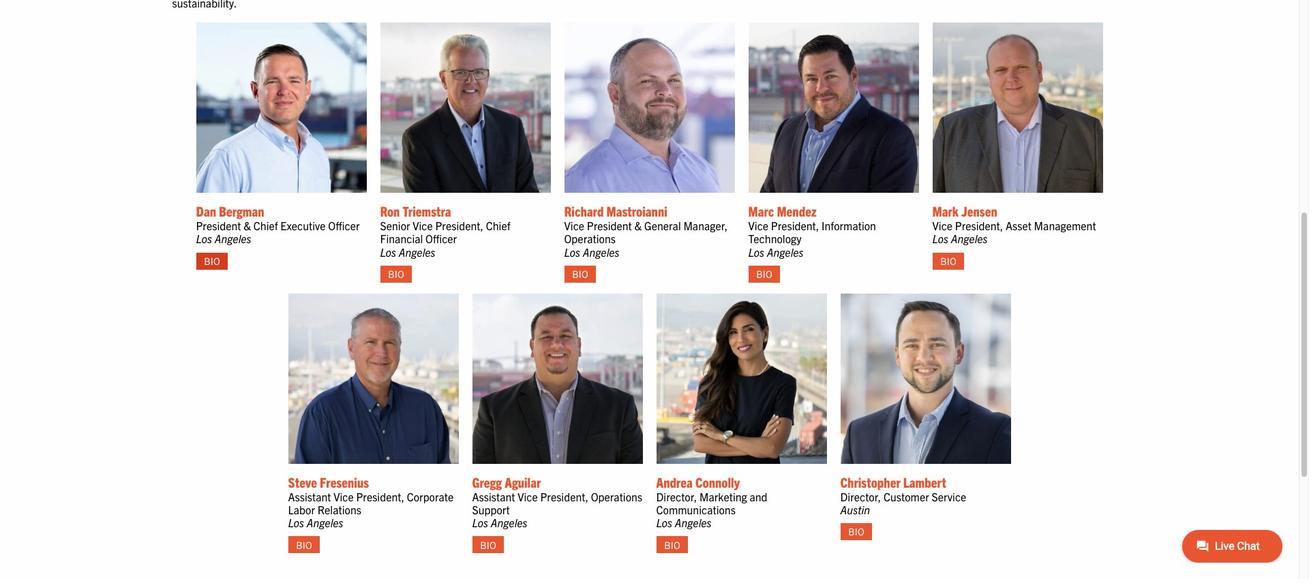 Task type: vqa. For each thing, say whether or not it's contained in the screenshot.
Browse our photo gallery to see the incredible innovation that TraPac is pioneering up close. The photos below are available for download by recognized media outlets only. For all other usage, permission should be requested in advance by using our
no



Task type: describe. For each thing, give the bounding box(es) containing it.
bio link for ron
[[380, 266, 412, 283]]

gregg aguilar assistant vice president, operations support los angeles
[[472, 474, 642, 530]]

gregg
[[472, 474, 502, 491]]

assistant for steve
[[288, 490, 331, 504]]

president, inside marc mendez vice president, information technology los angeles
[[771, 219, 819, 233]]

angeles inside ron triemstra senior vice president, chief financial officer los angeles
[[399, 245, 435, 259]]

officer inside 'dan bergman president & chief executive officer los angeles'
[[328, 219, 360, 233]]

bio for christopher
[[849, 526, 864, 538]]

bio for mark
[[941, 255, 957, 267]]

christopher lambert director, customer service austin
[[840, 474, 967, 517]]

support
[[472, 503, 510, 517]]

operations inside richard mastroianni vice president & general manager, operations los angeles
[[564, 232, 616, 246]]

manager,
[[684, 219, 728, 233]]

president inside 'dan bergman president & chief executive officer los angeles'
[[196, 219, 241, 233]]

bio link for richard
[[564, 266, 596, 283]]

angeles inside marc mendez vice president, information technology los angeles
[[767, 245, 804, 259]]

los inside ron triemstra senior vice president, chief financial officer los angeles
[[380, 245, 396, 259]]

mendez
[[777, 203, 817, 220]]

general
[[644, 219, 681, 233]]

& inside richard mastroianni vice president & general manager, operations los angeles
[[635, 219, 642, 233]]

service
[[932, 490, 967, 504]]

richard mastroianni vice president & general manager, operations los angeles
[[564, 203, 728, 259]]

los inside steve fresenius assistant vice president, corporate labor relations los angeles
[[288, 516, 304, 530]]

los inside 'dan bergman president & chief executive officer los angeles'
[[196, 232, 212, 246]]

executive
[[280, 219, 326, 233]]

relations
[[318, 503, 361, 517]]

president inside richard mastroianni vice president & general manager, operations los angeles
[[587, 219, 632, 233]]

chief inside ron triemstra senior vice president, chief financial officer los angeles
[[486, 219, 510, 233]]

los inside marc mendez vice president, information technology los angeles
[[748, 245, 765, 259]]

ron
[[380, 203, 400, 220]]

vice inside ron triemstra senior vice president, chief financial officer los angeles
[[413, 219, 433, 233]]

vice inside mark jensen vice president, asset management los angeles
[[933, 219, 953, 233]]

chief inside 'dan bergman president & chief executive officer los angeles'
[[253, 219, 278, 233]]

angeles inside andrea connolly director, marketing and communications los angeles
[[675, 516, 712, 530]]

marketing
[[700, 490, 747, 504]]

vice inside marc mendez vice president, information technology los angeles
[[748, 219, 769, 233]]

andrea connolly director, marketing and communications los angeles
[[656, 474, 768, 530]]

bio for gregg
[[480, 539, 496, 551]]

bio link for steve
[[288, 537, 320, 554]]

dan bergman president & chief executive officer los angeles
[[196, 203, 360, 246]]

los inside gregg aguilar assistant vice president, operations support los angeles
[[472, 516, 488, 530]]

customer
[[884, 490, 929, 504]]

steve fresenius assistant vice president, corporate labor relations los angeles
[[288, 474, 454, 530]]

labor
[[288, 503, 315, 517]]

mastroianni
[[607, 203, 667, 220]]

aguilar
[[505, 474, 541, 491]]

assistant for gregg
[[472, 490, 515, 504]]

angeles inside 'dan bergman president & chief executive officer los angeles'
[[215, 232, 251, 246]]

senior
[[380, 219, 410, 233]]

director, for andrea
[[656, 490, 697, 504]]

ron triemstra senior vice president, chief financial officer los angeles
[[380, 203, 510, 259]]

los inside mark jensen vice president, asset management los angeles
[[933, 232, 949, 246]]

jensen
[[961, 203, 997, 220]]

main content containing dan bergman
[[159, 0, 1141, 565]]

bio link for gregg
[[472, 537, 504, 554]]

communications
[[656, 503, 736, 517]]



Task type: locate. For each thing, give the bounding box(es) containing it.
corporate
[[407, 490, 454, 504]]

president, for gregg aguilar
[[540, 490, 588, 504]]

1 horizontal spatial president
[[587, 219, 632, 233]]

bio down financial at the left of the page
[[388, 268, 404, 280]]

1 horizontal spatial chief
[[486, 219, 510, 233]]

operations
[[564, 232, 616, 246], [591, 490, 642, 504]]

mark jensen vice president, asset management los angeles
[[933, 203, 1096, 246]]

austin
[[840, 503, 870, 517]]

bio for steve
[[296, 539, 312, 551]]

angeles inside gregg aguilar assistant vice president, operations support los angeles
[[491, 516, 528, 530]]

bio for ron
[[388, 268, 404, 280]]

assistant inside gregg aguilar assistant vice president, operations support los angeles
[[472, 490, 515, 504]]

1 vertical spatial operations
[[591, 490, 642, 504]]

bio down support
[[480, 539, 496, 551]]

& right dan
[[244, 219, 251, 233]]

bio link for mark
[[933, 253, 965, 270]]

bio for dan
[[204, 255, 220, 267]]

bio down dan
[[204, 255, 220, 267]]

& inside 'dan bergman president & chief executive officer los angeles'
[[244, 219, 251, 233]]

0 horizontal spatial assistant
[[288, 490, 331, 504]]

andrea
[[656, 474, 693, 491]]

information
[[822, 219, 876, 233]]

los inside richard mastroianni vice president & general manager, operations los angeles
[[564, 245, 580, 259]]

los down steve
[[288, 516, 304, 530]]

marc mendez vice president, information technology los angeles
[[748, 203, 876, 259]]

1 director, from the left
[[656, 490, 697, 504]]

president, inside steve fresenius assistant vice president, corporate labor relations los angeles
[[356, 490, 404, 504]]

& left general
[[635, 219, 642, 233]]

chief
[[253, 219, 278, 233], [486, 219, 510, 233]]

2 chief from the left
[[486, 219, 510, 233]]

bio down mark
[[941, 255, 957, 267]]

officer
[[328, 219, 360, 233], [426, 232, 457, 246]]

christopher
[[840, 474, 901, 491]]

0 horizontal spatial director,
[[656, 490, 697, 504]]

0 horizontal spatial officer
[[328, 219, 360, 233]]

main content
[[159, 0, 1141, 565]]

bio link down austin
[[840, 524, 872, 541]]

fresenius
[[320, 474, 369, 491]]

0 horizontal spatial &
[[244, 219, 251, 233]]

vice left jensen
[[933, 219, 953, 233]]

1 horizontal spatial officer
[[426, 232, 457, 246]]

operations inside gregg aguilar assistant vice president, operations support los angeles
[[591, 490, 642, 504]]

bio down labor
[[296, 539, 312, 551]]

lambert
[[903, 474, 946, 491]]

director, inside christopher lambert director, customer service austin
[[840, 490, 881, 504]]

president
[[196, 219, 241, 233], [587, 219, 632, 233]]

2 assistant from the left
[[472, 490, 515, 504]]

angeles inside steve fresenius assistant vice president, corporate labor relations los angeles
[[307, 516, 343, 530]]

connolly
[[695, 474, 740, 491]]

1 & from the left
[[244, 219, 251, 233]]

director, inside andrea connolly director, marketing and communications los angeles
[[656, 490, 697, 504]]

president, inside ron triemstra senior vice president, chief financial officer los angeles
[[435, 219, 483, 233]]

operations down richard
[[564, 232, 616, 246]]

bio
[[204, 255, 220, 267], [941, 255, 957, 267], [388, 268, 404, 280], [572, 268, 588, 280], [756, 268, 772, 280], [849, 526, 864, 538], [296, 539, 312, 551], [480, 539, 496, 551], [664, 539, 680, 551]]

vice left the mastroianni
[[564, 219, 584, 233]]

bio for andrea
[[664, 539, 680, 551]]

angeles down richard
[[583, 245, 620, 259]]

president, for ron triemstra
[[435, 219, 483, 233]]

officer down triemstra
[[426, 232, 457, 246]]

&
[[244, 219, 251, 233], [635, 219, 642, 233]]

technology
[[748, 232, 802, 246]]

angeles inside mark jensen vice president, asset management los angeles
[[951, 232, 988, 246]]

angeles down fresenius
[[307, 516, 343, 530]]

bio link down richard
[[564, 266, 596, 283]]

management
[[1034, 219, 1096, 233]]

president, for steve fresenius
[[356, 490, 404, 504]]

2 president from the left
[[587, 219, 632, 233]]

1 assistant from the left
[[288, 490, 331, 504]]

bio down the communications at the bottom
[[664, 539, 680, 551]]

vice right the senior
[[413, 219, 433, 233]]

bio link down mark
[[933, 253, 965, 270]]

bio link down technology
[[748, 266, 780, 283]]

los inside andrea connolly director, marketing and communications los angeles
[[656, 516, 672, 530]]

bio link down support
[[472, 537, 504, 554]]

angeles down jensen
[[951, 232, 988, 246]]

richard
[[564, 203, 604, 220]]

mark
[[933, 203, 959, 220]]

director,
[[656, 490, 697, 504], [840, 490, 881, 504]]

bio link for marc
[[748, 266, 780, 283]]

vice
[[413, 219, 433, 233], [564, 219, 584, 233], [748, 219, 769, 233], [933, 219, 953, 233], [334, 490, 354, 504], [518, 490, 538, 504]]

president, inside mark jensen vice president, asset management los angeles
[[955, 219, 1003, 233]]

vice left mendez
[[748, 219, 769, 233]]

2 & from the left
[[635, 219, 642, 233]]

bio link down labor
[[288, 537, 320, 554]]

bio link for christopher
[[840, 524, 872, 541]]

assistant inside steve fresenius assistant vice president, corporate labor relations los angeles
[[288, 490, 331, 504]]

and
[[750, 490, 768, 504]]

los down dan
[[196, 232, 212, 246]]

1 horizontal spatial director,
[[840, 490, 881, 504]]

angeles down "bergman"
[[215, 232, 251, 246]]

0 horizontal spatial president
[[196, 219, 241, 233]]

los down gregg
[[472, 516, 488, 530]]

angeles down aguilar
[[491, 516, 528, 530]]

financial
[[380, 232, 423, 246]]

1 president from the left
[[196, 219, 241, 233]]

bio down richard
[[572, 268, 588, 280]]

los
[[196, 232, 212, 246], [933, 232, 949, 246], [380, 245, 396, 259], [564, 245, 580, 259], [748, 245, 765, 259], [288, 516, 304, 530], [472, 516, 488, 530], [656, 516, 672, 530]]

bio down austin
[[849, 526, 864, 538]]

steve
[[288, 474, 317, 491]]

vice inside steve fresenius assistant vice president, corporate labor relations los angeles
[[334, 490, 354, 504]]

bio for richard
[[572, 268, 588, 280]]

marc
[[748, 203, 774, 220]]

director, for christopher
[[840, 490, 881, 504]]

assistant
[[288, 490, 331, 504], [472, 490, 515, 504]]

1 horizontal spatial &
[[635, 219, 642, 233]]

officer inside ron triemstra senior vice president, chief financial officer los angeles
[[426, 232, 457, 246]]

los down andrea
[[656, 516, 672, 530]]

dan
[[196, 203, 216, 220]]

0 vertical spatial operations
[[564, 232, 616, 246]]

president,
[[435, 219, 483, 233], [771, 219, 819, 233], [955, 219, 1003, 233], [356, 490, 404, 504], [540, 490, 588, 504]]

los down the senior
[[380, 245, 396, 259]]

bio link for dan
[[196, 253, 228, 270]]

officer right the executive
[[328, 219, 360, 233]]

bio down technology
[[756, 268, 772, 280]]

angeles inside richard mastroianni vice president & general manager, operations los angeles
[[583, 245, 620, 259]]

los down mark
[[933, 232, 949, 246]]

0 horizontal spatial chief
[[253, 219, 278, 233]]

triemstra
[[403, 203, 451, 220]]

angeles down the senior
[[399, 245, 435, 259]]

operations left andrea
[[591, 490, 642, 504]]

1 horizontal spatial assistant
[[472, 490, 515, 504]]

los down richard
[[564, 245, 580, 259]]

bio link
[[196, 253, 228, 270], [933, 253, 965, 270], [380, 266, 412, 283], [564, 266, 596, 283], [748, 266, 780, 283], [840, 524, 872, 541], [288, 537, 320, 554], [472, 537, 504, 554], [656, 537, 688, 554]]

vice inside gregg aguilar assistant vice president, operations support los angeles
[[518, 490, 538, 504]]

bio for marc
[[756, 268, 772, 280]]

vice right steve
[[334, 490, 354, 504]]

bio link down dan
[[196, 253, 228, 270]]

bergman
[[219, 203, 264, 220]]

bio link down the communications at the bottom
[[656, 537, 688, 554]]

director, left 'marketing'
[[656, 490, 697, 504]]

bio link down financial at the left of the page
[[380, 266, 412, 283]]

asset
[[1006, 219, 1032, 233]]

2 director, from the left
[[840, 490, 881, 504]]

bio link for andrea
[[656, 537, 688, 554]]

president, inside gregg aguilar assistant vice president, operations support los angeles
[[540, 490, 588, 504]]

angeles
[[215, 232, 251, 246], [951, 232, 988, 246], [399, 245, 435, 259], [583, 245, 620, 259], [767, 245, 804, 259], [307, 516, 343, 530], [491, 516, 528, 530], [675, 516, 712, 530]]

vice right support
[[518, 490, 538, 504]]

angeles down mendez
[[767, 245, 804, 259]]

vice inside richard mastroianni vice president & general manager, operations los angeles
[[564, 219, 584, 233]]

angeles down 'marketing'
[[675, 516, 712, 530]]

1 chief from the left
[[253, 219, 278, 233]]

director, left customer
[[840, 490, 881, 504]]

los down marc
[[748, 245, 765, 259]]



